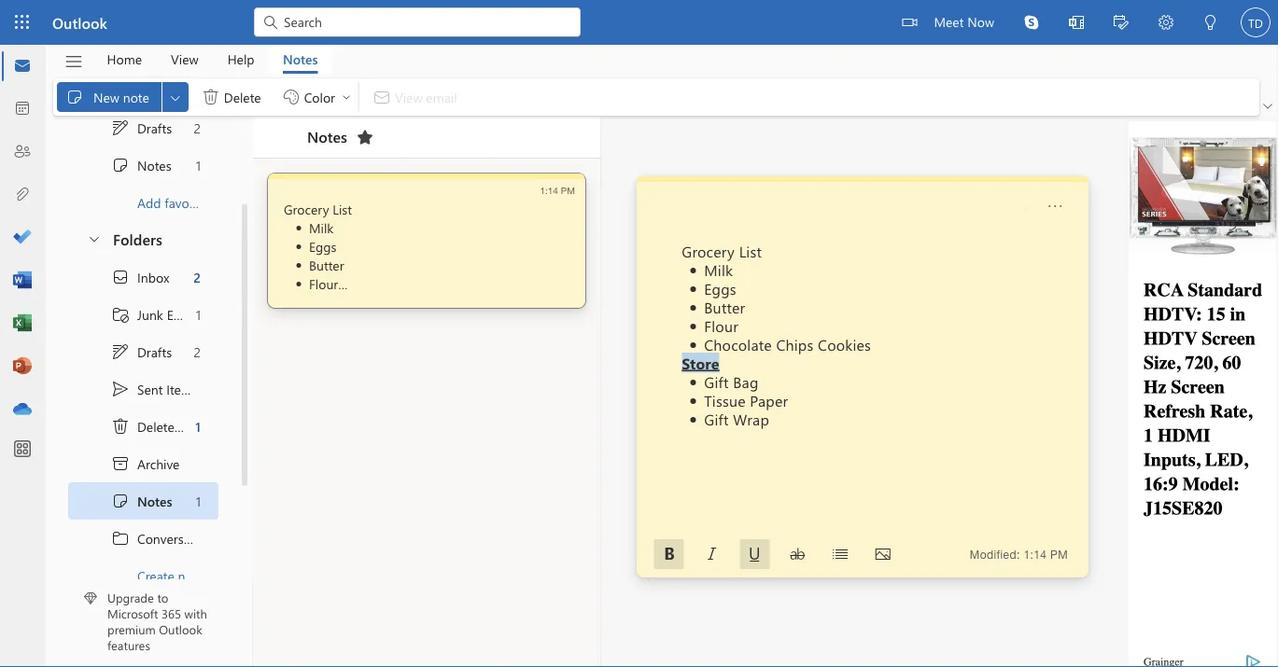 Task type: vqa. For each thing, say whether or not it's contained in the screenshot.


Task type: describe. For each thing, give the bounding box(es) containing it.
notes down archive
[[137, 493, 172, 510]]

4 1 from the top
[[196, 493, 201, 510]]

1:14 inside edit note starting with grocery list main content
[[1024, 549, 1048, 562]]

 button
[[869, 540, 899, 570]]

 button
[[1189, 0, 1234, 47]]

butter inside grocery list milk eggs butter flour chocolate chips cookies store gift bag tissue paper gift wrap
[[705, 297, 746, 317]]

 inbox
[[111, 268, 169, 287]]

people image
[[13, 143, 32, 162]]


[[262, 13, 280, 32]]

grocery list milk eggs butter flour chocolate chips cookies store gift bag tissue paper gift wrap
[[682, 241, 872, 429]]

 button
[[697, 540, 727, 570]]

wrap
[[734, 409, 770, 429]]

notes 
[[307, 126, 375, 147]]

folder
[[205, 568, 239, 585]]

1 1 from the top
[[196, 157, 201, 174]]


[[833, 547, 848, 562]]


[[1264, 102, 1273, 111]]

eggs inside grocery list milk eggs butter flour chocolate chips cookies store gift bag tissue paper gift wrap
[[705, 278, 737, 298]]

2  tree item from the top
[[68, 334, 219, 371]]

notes button
[[269, 45, 332, 74]]


[[790, 547, 805, 562]]

bag
[[734, 372, 759, 392]]

add favorite
[[137, 194, 208, 211]]

1 drafts from the top
[[137, 119, 172, 137]]

chips
[[777, 334, 814, 355]]


[[111, 455, 130, 474]]

outlook banner
[[0, 0, 1279, 47]]

edit group
[[57, 78, 355, 116]]

outlook inside upgrade to microsoft 365 with premium outlook features
[[159, 622, 202, 638]]

view
[[171, 50, 199, 68]]

flour inside '1:14 pm grocery list milk eggs butter flour'
[[309, 275, 338, 292]]

premium features image
[[84, 593, 97, 606]]

note
[[123, 88, 149, 105]]

grocery inside '1:14 pm grocery list milk eggs butter flour'
[[284, 200, 329, 218]]

 tree item
[[68, 446, 219, 483]]

modified : 1:14 pm
[[970, 549, 1069, 562]]

tab list containing home
[[92, 45, 332, 74]]

archive
[[137, 456, 180, 473]]


[[64, 52, 84, 71]]

 button
[[55, 46, 92, 78]]

 button
[[1260, 97, 1277, 116]]

chocolate
[[705, 334, 772, 355]]

email
[[167, 306, 198, 323]]


[[111, 530, 130, 548]]

milk inside '1:14 pm grocery list milk eggs butter flour'
[[309, 219, 334, 236]]

calendar image
[[13, 100, 32, 119]]

 deleted items
[[111, 418, 217, 436]]

 for  button
[[87, 231, 102, 246]]

 drafts inside tree
[[111, 343, 172, 362]]

 inside edit group
[[65, 88, 84, 106]]

td image
[[1242, 7, 1271, 37]]

left-rail-appbar navigation
[[4, 45, 41, 432]]

inbox
[[137, 269, 169, 286]]

help
[[228, 50, 255, 68]]

open note starting with: grocery list last edited: 1:14 pm. tree item
[[268, 174, 586, 308]]

modified
[[970, 549, 1017, 562]]

 button
[[1100, 0, 1144, 47]]

notes up add
[[137, 157, 171, 174]]

notes heading
[[283, 117, 380, 158]]

 delete
[[202, 88, 261, 106]]

milk inside grocery list milk eggs butter flour chocolate chips cookies store gift bag tissue paper gift wrap
[[705, 260, 733, 280]]

:
[[1017, 549, 1021, 562]]

junk
[[137, 306, 163, 323]]

application containing outlook
[[0, 0, 1279, 668]]


[[111, 305, 130, 324]]

1  tree item from the top
[[68, 109, 219, 147]]

 junk email 1
[[111, 305, 201, 324]]

Editing note text field
[[682, 241, 1043, 532]]

1 vertical spatial 
[[111, 156, 130, 175]]


[[705, 547, 720, 562]]

upgrade to microsoft 365 with premium outlook features
[[107, 590, 207, 654]]

 button
[[162, 82, 189, 112]]

microsoft
[[107, 606, 158, 622]]


[[111, 268, 130, 287]]


[[1159, 15, 1174, 30]]

pm inside '1:14 pm grocery list milk eggs butter flour'
[[561, 185, 575, 196]]

 button
[[78, 221, 109, 256]]


[[1070, 15, 1085, 30]]

folders
[[113, 229, 162, 249]]

color
[[304, 88, 335, 105]]

store
[[682, 353, 720, 373]]

1 gift from the top
[[705, 372, 729, 392]]

notes inside notes 
[[307, 126, 347, 146]]

 button
[[1010, 0, 1055, 45]]

1:14 inside '1:14 pm grocery list milk eggs butter flour'
[[540, 185, 559, 196]]

1 inside "" 'tree item'
[[196, 418, 201, 436]]

flour inside grocery list milk eggs butter flour chocolate chips cookies store gift bag tissue paper gift wrap
[[705, 316, 739, 336]]

new
[[93, 88, 119, 105]]

excel image
[[13, 315, 32, 334]]


[[662, 547, 677, 562]]

with
[[185, 606, 207, 622]]

 tree item
[[68, 371, 219, 408]]

sent
[[137, 381, 163, 398]]

1 inside  junk email 1
[[196, 306, 201, 323]]


[[1204, 15, 1219, 30]]

to do image
[[13, 229, 32, 248]]


[[1020, 199, 1033, 212]]

create new folder
[[137, 568, 239, 585]]


[[1048, 199, 1063, 214]]

 button
[[350, 122, 380, 152]]


[[1025, 15, 1040, 30]]

outlook inside banner
[[52, 12, 107, 32]]



Task type: locate. For each thing, give the bounding box(es) containing it.
1 vertical spatial  tree item
[[68, 334, 219, 371]]

365
[[162, 606, 181, 622]]

0 vertical spatial  tree item
[[68, 147, 219, 184]]

 left new
[[65, 88, 84, 106]]

1 down  tree item
[[196, 493, 201, 510]]

 down view button
[[168, 90, 183, 105]]

1:14 pm grocery list milk eggs butter flour
[[284, 185, 575, 292]]

2 down email
[[194, 344, 201, 361]]

 drafts down note
[[111, 119, 172, 137]]

view button
[[157, 45, 213, 74]]

grocery
[[284, 200, 329, 218], [682, 241, 735, 261]]

help button
[[214, 45, 269, 74]]

 button
[[1144, 0, 1189, 47]]


[[282, 88, 300, 106]]

2 vertical spatial 
[[111, 492, 130, 511]]


[[748, 547, 763, 562]]

create
[[137, 568, 174, 585]]

1 horizontal spatial 1:14
[[1024, 549, 1048, 562]]

outlook down to
[[159, 622, 202, 638]]

1 vertical spatial  tree item
[[68, 483, 219, 520]]

 button
[[783, 540, 813, 570]]

drafts down note
[[137, 119, 172, 137]]

 tree item up add
[[68, 147, 219, 184]]

flour
[[309, 275, 338, 292], [705, 316, 739, 336]]

 for  delete
[[202, 88, 220, 106]]

 tree item
[[68, 296, 219, 334]]

 tree item down note
[[68, 109, 219, 147]]

0 vertical spatial 
[[202, 88, 220, 106]]

 for  deleted items
[[111, 418, 130, 436]]

1 vertical spatial butter
[[705, 297, 746, 317]]

1  tree item from the top
[[68, 147, 219, 184]]

items for 
[[186, 418, 217, 436]]

2  from the top
[[111, 343, 130, 362]]

1 vertical spatial eggs
[[705, 278, 737, 298]]

1 vertical spatial 2
[[194, 269, 201, 286]]

outlook
[[52, 12, 107, 32], [159, 622, 202, 638]]

items
[[167, 381, 198, 398], [186, 418, 217, 436]]

paper
[[750, 390, 789, 411]]

1 vertical spatial 
[[111, 418, 130, 436]]

powerpoint image
[[13, 358, 32, 376]]

files image
[[13, 186, 32, 205]]

 drafts up '' tree item
[[111, 343, 172, 362]]

items for 
[[167, 381, 198, 398]]

 button
[[1055, 0, 1100, 47]]

 button
[[655, 540, 684, 570]]

 color 
[[282, 88, 352, 106]]

items right sent
[[167, 381, 198, 398]]

 inside  button
[[87, 231, 102, 246]]

0 vertical spatial 
[[111, 119, 130, 137]]

2  drafts from the top
[[111, 343, 172, 362]]

 new note
[[65, 88, 149, 106]]

styles toolbar toolbar
[[648, 540, 905, 570]]

gift left wrap
[[705, 409, 729, 429]]

 archive
[[111, 455, 180, 474]]


[[168, 90, 183, 105], [341, 92, 352, 103], [87, 231, 102, 246]]

0 vertical spatial  drafts
[[111, 119, 172, 137]]

butter
[[309, 256, 344, 274], [705, 297, 746, 317]]

0 horizontal spatial butter
[[309, 256, 344, 274]]

1 right deleted
[[196, 418, 201, 436]]

 left the "delete"
[[202, 88, 220, 106]]

now
[[968, 13, 995, 30]]

 drafts
[[111, 119, 172, 137], [111, 343, 172, 362]]

list inside '1:14 pm grocery list milk eggs butter flour'
[[333, 200, 352, 218]]

0 vertical spatial flour
[[309, 275, 338, 292]]

drafts up  sent items
[[137, 344, 172, 361]]

favorite
[[165, 194, 208, 211]]

 menu bar
[[1013, 192, 1071, 221]]

 button
[[740, 540, 770, 570]]


[[876, 547, 891, 562]]

1 vertical spatial gift
[[705, 409, 729, 429]]

pm inside edit note starting with grocery list main content
[[1051, 549, 1069, 562]]

0 vertical spatial outlook
[[52, 12, 107, 32]]

items inside  sent items
[[167, 381, 198, 398]]

1 vertical spatial pm
[[1051, 549, 1069, 562]]

gift
[[705, 372, 729, 392], [705, 409, 729, 429]]

cookies
[[818, 334, 872, 355]]

1 vertical spatial list
[[740, 241, 762, 261]]

notes up 
[[283, 50, 318, 68]]


[[356, 128, 375, 147]]

 notes up '' tree item
[[111, 492, 172, 511]]

1 horizontal spatial butter
[[705, 297, 746, 317]]

 down  new note
[[111, 119, 130, 137]]

0 vertical spatial 
[[65, 88, 84, 106]]

 for  popup button
[[168, 90, 183, 105]]

add
[[137, 194, 161, 211]]

1 vertical spatial 
[[111, 343, 130, 362]]

meet now
[[935, 13, 995, 30]]

1 vertical spatial items
[[186, 418, 217, 436]]

0 vertical spatial 1:14
[[540, 185, 559, 196]]

1 horizontal spatial milk
[[705, 260, 733, 280]]

0 horizontal spatial grocery
[[284, 200, 329, 218]]

1 vertical spatial grocery
[[682, 241, 735, 261]]

tree
[[68, 259, 239, 595]]

list inside grocery list milk eggs butter flour chocolate chips cookies store gift bag tissue paper gift wrap
[[740, 241, 762, 261]]

1 horizontal spatial flour
[[705, 316, 739, 336]]

 tree item
[[68, 109, 219, 147], [68, 334, 219, 371]]

1
[[196, 157, 201, 174], [196, 306, 201, 323], [196, 418, 201, 436], [196, 493, 201, 510]]

0 vertical spatial items
[[167, 381, 198, 398]]

 inside tree
[[111, 492, 130, 511]]


[[1115, 15, 1129, 30]]

items right deleted
[[186, 418, 217, 436]]

1  notes from the top
[[111, 156, 171, 175]]

1 horizontal spatial grocery
[[682, 241, 735, 261]]

 inside edit group
[[202, 88, 220, 106]]

 tree item inside tree
[[68, 483, 219, 520]]

2 horizontal spatial 
[[341, 92, 352, 103]]

2 gift from the top
[[705, 409, 729, 429]]


[[202, 88, 220, 106], [111, 418, 130, 436]]

0 horizontal spatial 
[[87, 231, 102, 246]]

1 horizontal spatial outlook
[[159, 622, 202, 638]]

0 horizontal spatial outlook
[[52, 12, 107, 32]]

0 vertical spatial 2
[[194, 119, 201, 137]]

0 vertical spatial drafts
[[137, 119, 172, 137]]

0 horizontal spatial eggs
[[309, 238, 337, 255]]

delete
[[224, 88, 261, 105]]

2 inside  tree item
[[194, 269, 201, 286]]

 right color
[[341, 92, 352, 103]]

0 horizontal spatial pm
[[561, 185, 575, 196]]

home
[[107, 50, 142, 68]]

onedrive image
[[13, 401, 32, 419]]

 down 
[[111, 418, 130, 436]]

0 vertical spatial pm
[[561, 185, 575, 196]]

1 vertical spatial outlook
[[159, 622, 202, 638]]

2 down edit group
[[194, 119, 201, 137]]

notes left the  button
[[307, 126, 347, 146]]

deleted
[[137, 418, 182, 436]]

0 vertical spatial gift
[[705, 372, 729, 392]]

3 1 from the top
[[196, 418, 201, 436]]

1 right junk
[[196, 306, 201, 323]]

items inside  deleted items
[[186, 418, 217, 436]]

1 vertical spatial flour
[[705, 316, 739, 336]]

drafts inside tree
[[137, 344, 172, 361]]

 up 
[[111, 492, 130, 511]]

word image
[[13, 272, 32, 291]]

1  from the top
[[111, 119, 130, 137]]

meet
[[935, 13, 964, 30]]

1:14
[[540, 185, 559, 196], [1024, 549, 1048, 562]]

1 vertical spatial  drafts
[[111, 343, 172, 362]]

eggs
[[309, 238, 337, 255], [705, 278, 737, 298]]

 inside  color 
[[341, 92, 352, 103]]

 tree item down  archive
[[68, 483, 219, 520]]

Search for email, meetings, files and more. field
[[282, 12, 570, 31]]

0 horizontal spatial flour
[[309, 275, 338, 292]]

 tree item
[[68, 147, 219, 184], [68, 483, 219, 520]]

0 horizontal spatial milk
[[309, 219, 334, 236]]

notes inside button
[[283, 50, 318, 68]]

features
[[107, 638, 150, 654]]

1 vertical spatial  notes
[[111, 492, 172, 511]]

mail image
[[13, 57, 32, 76]]

2 1 from the top
[[196, 306, 201, 323]]

 button
[[826, 540, 856, 570]]


[[65, 88, 84, 106], [111, 156, 130, 175], [111, 492, 130, 511]]

2  tree item from the top
[[68, 483, 219, 520]]

 search field
[[254, 0, 581, 42]]

 left "folders"
[[87, 231, 102, 246]]

0 vertical spatial list
[[333, 200, 352, 218]]

2  notes from the top
[[111, 492, 172, 511]]

 tree item
[[68, 520, 219, 558]]

1  drafts from the top
[[111, 119, 172, 137]]

 button
[[1041, 192, 1071, 221]]

2 drafts from the top
[[137, 344, 172, 361]]

0 vertical spatial milk
[[309, 219, 334, 236]]

2 up email
[[194, 269, 201, 286]]

tissue
[[705, 390, 746, 411]]

 sent items
[[111, 380, 198, 399]]

to
[[157, 590, 168, 607]]

1 2 from the top
[[194, 119, 201, 137]]

gift left bag
[[705, 372, 729, 392]]

upgrade
[[107, 590, 154, 607]]

 down 
[[111, 343, 130, 362]]

 tree item
[[68, 408, 219, 446]]

 notes up add favorite tree item
[[111, 156, 171, 175]]

add favorite tree item
[[68, 184, 219, 221]]

1 horizontal spatial eggs
[[705, 278, 737, 298]]


[[111, 119, 130, 137], [111, 343, 130, 362]]

folders tree item
[[68, 221, 219, 259]]

1 vertical spatial 1:14
[[1024, 549, 1048, 562]]

 up add favorite tree item
[[111, 156, 130, 175]]

0 vertical spatial  tree item
[[68, 109, 219, 147]]

 inside  popup button
[[168, 90, 183, 105]]

 notes
[[111, 156, 171, 175], [111, 492, 172, 511]]

0 horizontal spatial 1:14
[[540, 185, 559, 196]]

 notes inside tree
[[111, 492, 172, 511]]

0 vertical spatial  notes
[[111, 156, 171, 175]]

1 vertical spatial drafts
[[137, 344, 172, 361]]

notes
[[283, 50, 318, 68], [307, 126, 347, 146], [137, 157, 171, 174], [137, 493, 172, 510]]

edit note starting with grocery list main content
[[637, 177, 1089, 578]]

0 vertical spatial butter
[[309, 256, 344, 274]]

milk down notes heading
[[309, 219, 334, 236]]

butter inside '1:14 pm grocery list milk eggs butter flour'
[[309, 256, 344, 274]]

 tree item
[[68, 259, 219, 296]]

1 horizontal spatial 
[[202, 88, 220, 106]]

eggs inside '1:14 pm grocery list milk eggs butter flour'
[[309, 238, 337, 255]]

2 for 
[[194, 269, 201, 286]]

tab list
[[92, 45, 332, 74]]

0 vertical spatial grocery
[[284, 200, 329, 218]]

2 vertical spatial 2
[[194, 344, 201, 361]]

1 horizontal spatial 
[[168, 90, 183, 105]]

grocery inside grocery list milk eggs butter flour chocolate chips cookies store gift bag tissue paper gift wrap
[[682, 241, 735, 261]]

 tree item up sent
[[68, 334, 219, 371]]

milk up chocolate
[[705, 260, 733, 280]]

2 2 from the top
[[194, 269, 201, 286]]

1 up favorite
[[196, 157, 201, 174]]

1 vertical spatial milk
[[705, 260, 733, 280]]

premium
[[107, 622, 156, 638]]

home button
[[93, 45, 156, 74]]

0 horizontal spatial list
[[333, 200, 352, 218]]


[[903, 15, 918, 30]]

3 2 from the top
[[194, 344, 201, 361]]


[[111, 380, 130, 399]]

0 horizontal spatial 
[[111, 418, 130, 436]]

1 horizontal spatial list
[[740, 241, 762, 261]]

outlook up  button
[[52, 12, 107, 32]]

2 for 
[[194, 119, 201, 137]]

1 horizontal spatial pm
[[1051, 549, 1069, 562]]

more apps image
[[13, 441, 32, 460]]

pm
[[561, 185, 575, 196], [1051, 549, 1069, 562]]

0 vertical spatial eggs
[[309, 238, 337, 255]]

create new folder tree item
[[68, 558, 239, 595]]

 inside 'tree item'
[[111, 418, 130, 436]]

tree containing 
[[68, 259, 239, 595]]

new
[[178, 568, 202, 585]]

application
[[0, 0, 1279, 668]]

outlook link
[[52, 0, 107, 45]]



